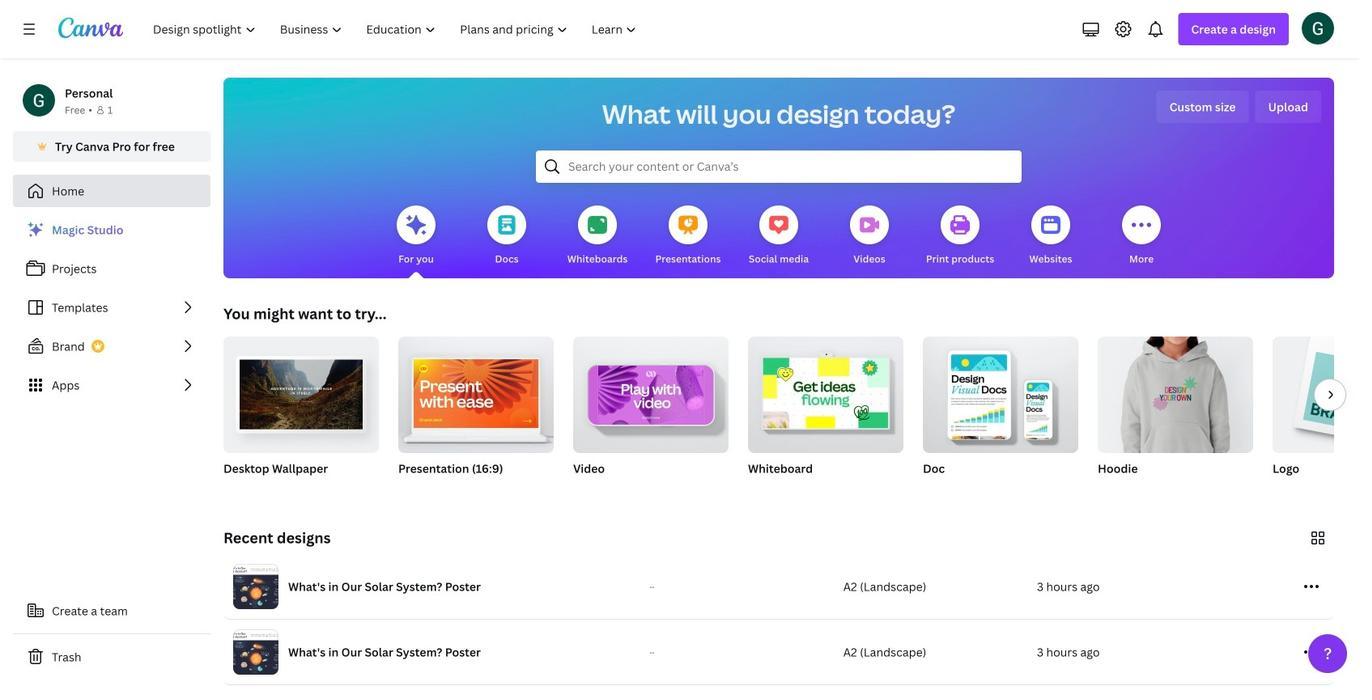 Task type: vqa. For each thing, say whether or not it's contained in the screenshot.
rightmost not
no



Task type: locate. For each thing, give the bounding box(es) containing it.
greg robinson image
[[1302, 12, 1334, 44]]

list
[[13, 214, 210, 402]]

None search field
[[536, 151, 1022, 183]]

group
[[223, 330, 379, 497], [223, 330, 379, 453], [398, 330, 554, 497], [398, 330, 554, 453], [573, 330, 729, 497], [573, 330, 729, 453], [748, 330, 903, 497], [748, 330, 903, 453], [923, 337, 1078, 497], [923, 337, 1078, 453], [1098, 337, 1253, 497], [1273, 337, 1360, 497]]



Task type: describe. For each thing, give the bounding box(es) containing it.
Search search field
[[568, 151, 989, 182]]

top level navigation element
[[142, 13, 650, 45]]



